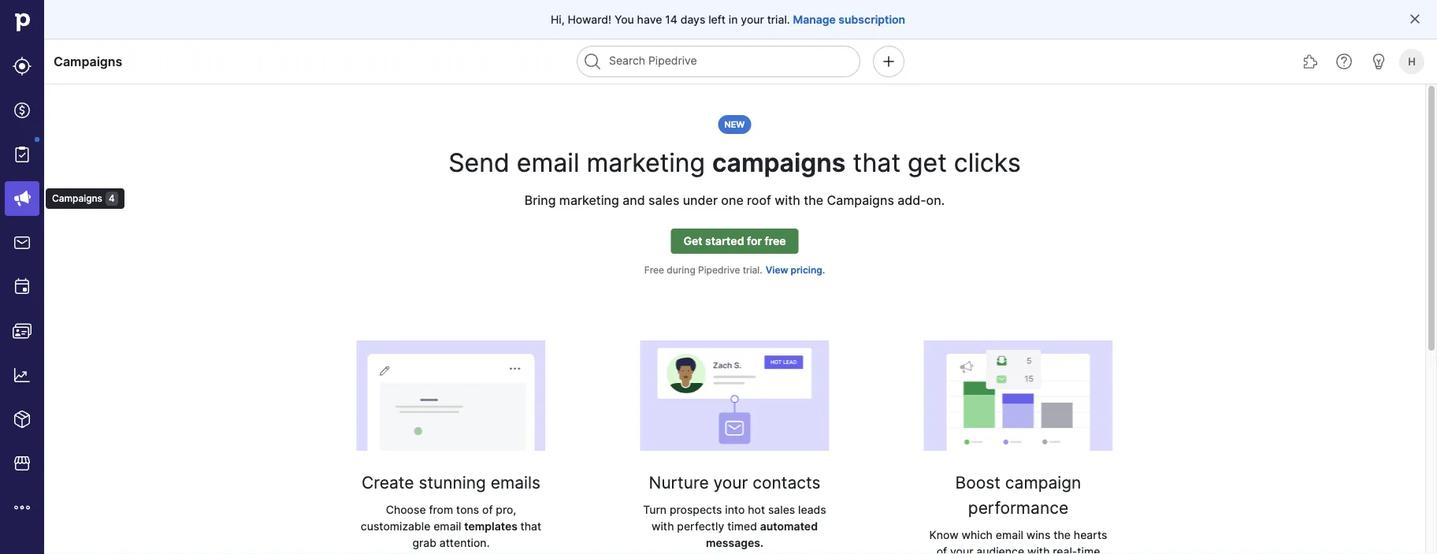 Task type: locate. For each thing, give the bounding box(es) containing it.
attention.
[[440, 536, 490, 549]]

free
[[765, 234, 786, 248]]

more image
[[13, 498, 32, 517]]

turn
[[643, 503, 667, 516]]

trial. left manage
[[767, 13, 790, 26]]

email up bring
[[517, 147, 580, 177]]

color primary image
[[1409, 13, 1422, 25]]

the inside know which email wins the hearts of your audience with real-time
[[1054, 528, 1071, 541]]

automated
[[760, 519, 818, 533]]

2 horizontal spatial email
[[996, 528, 1024, 541]]

tons
[[456, 503, 479, 516]]

1 vertical spatial your
[[714, 472, 748, 492]]

choose
[[386, 503, 426, 516]]

email down from on the bottom left
[[434, 519, 461, 533]]

1 horizontal spatial that
[[853, 147, 901, 177]]

boost campaign performance
[[956, 472, 1082, 517]]

0 vertical spatial sales
[[649, 192, 680, 208]]

0 horizontal spatial sales
[[649, 192, 680, 208]]

2 animation image from the left
[[640, 340, 830, 451]]

2 vertical spatial with
[[1028, 545, 1050, 554]]

left
[[709, 13, 726, 26]]

1 horizontal spatial with
[[775, 192, 801, 208]]

h
[[1409, 55, 1416, 67]]

your up into
[[714, 472, 748, 492]]

animation image for stunning
[[357, 340, 546, 451]]

know which email wins the hearts of your audience with real-time
[[930, 528, 1108, 554]]

0 vertical spatial your
[[741, 13, 764, 26]]

email inside choose from tons of pro, customizable email
[[434, 519, 461, 533]]

your down which
[[951, 545, 974, 554]]

your
[[741, 13, 764, 26], [714, 472, 748, 492], [951, 545, 974, 554]]

that down "emails"
[[521, 519, 542, 533]]

with down wins
[[1028, 545, 1050, 554]]

products image
[[13, 410, 32, 429]]

manage
[[793, 13, 836, 26]]

of inside choose from tons of pro, customizable email
[[482, 503, 493, 516]]

timed
[[728, 519, 757, 533]]

hearts
[[1074, 528, 1108, 541]]

of up templates
[[482, 503, 493, 516]]

1 vertical spatial with
[[652, 519, 674, 533]]

campaigns right leads "image"
[[54, 54, 122, 69]]

1 horizontal spatial the
[[1054, 528, 1071, 541]]

0 horizontal spatial the
[[804, 192, 824, 208]]

of inside know which email wins the hearts of your audience with real-time
[[937, 545, 948, 554]]

1 horizontal spatial animation image
[[640, 340, 830, 451]]

campaigns
[[54, 54, 122, 69], [827, 192, 894, 208]]

1 vertical spatial sales
[[768, 503, 795, 516]]

add-
[[898, 192, 927, 208]]

contacts image
[[13, 322, 32, 340]]

campaigns image
[[13, 189, 32, 208]]

the down "campaigns"
[[804, 192, 824, 208]]

menu
[[0, 0, 44, 554]]

animation image for your
[[640, 340, 830, 451]]

for
[[747, 234, 762, 248]]

days
[[681, 13, 706, 26]]

templates
[[464, 519, 521, 533]]

color undefined image
[[13, 145, 32, 164]]

sales assistant image
[[1370, 52, 1389, 71]]

Search Pipedrive field
[[577, 46, 861, 77]]

trial. left view
[[743, 264, 763, 276]]

email up audience in the bottom of the page
[[996, 528, 1024, 541]]

bring marketing and sales under one roof with the campaigns add-on.
[[525, 192, 945, 208]]

email
[[517, 147, 580, 177], [434, 519, 461, 533], [996, 528, 1024, 541]]

that left get
[[853, 147, 901, 177]]

that
[[853, 147, 901, 177], [521, 519, 542, 533]]

leads
[[798, 503, 827, 516]]

perfectly
[[677, 519, 725, 533]]

0 vertical spatial the
[[804, 192, 824, 208]]

1 vertical spatial that
[[521, 519, 542, 533]]

hot
[[748, 503, 765, 516]]

bring
[[525, 192, 556, 208]]

manage subscription link
[[793, 11, 906, 27]]

with
[[775, 192, 801, 208], [652, 519, 674, 533], [1028, 545, 1050, 554]]

1 vertical spatial the
[[1054, 528, 1071, 541]]

0 horizontal spatial with
[[652, 519, 674, 533]]

create
[[362, 472, 414, 492]]

sales inbox image
[[13, 233, 32, 252]]

grab
[[413, 536, 437, 549]]

your right in
[[741, 13, 764, 26]]

choose from tons of pro, customizable email
[[361, 503, 517, 533]]

the
[[804, 192, 824, 208], [1054, 528, 1071, 541]]

2 horizontal spatial animation image
[[924, 340, 1113, 451]]

0 vertical spatial of
[[482, 503, 493, 516]]

0 horizontal spatial of
[[482, 503, 493, 516]]

1 vertical spatial of
[[937, 545, 948, 554]]

time
[[1078, 545, 1101, 554]]

h button
[[1397, 46, 1428, 77]]

emails
[[491, 472, 541, 492]]

of
[[482, 503, 493, 516], [937, 545, 948, 554]]

howard!
[[568, 13, 612, 26]]

you
[[615, 13, 634, 26]]

new
[[725, 119, 745, 130]]

sales up automated on the bottom
[[768, 503, 795, 516]]

with down the turn
[[652, 519, 674, 533]]

2 vertical spatial your
[[951, 545, 974, 554]]

0 horizontal spatial animation image
[[357, 340, 546, 451]]

1 horizontal spatial of
[[937, 545, 948, 554]]

animation image
[[357, 340, 546, 451], [640, 340, 830, 451], [924, 340, 1113, 451]]

0 horizontal spatial email
[[434, 519, 461, 533]]

1 horizontal spatial trial.
[[767, 13, 790, 26]]

started
[[705, 234, 744, 248]]

1 animation image from the left
[[357, 340, 546, 451]]

performance
[[969, 497, 1069, 517]]

0 vertical spatial with
[[775, 192, 801, 208]]

prospects
[[670, 503, 722, 516]]

0 vertical spatial that
[[853, 147, 901, 177]]

roof
[[747, 192, 772, 208]]

free
[[645, 264, 664, 276]]

the up real-
[[1054, 528, 1071, 541]]

1 horizontal spatial campaigns
[[827, 192, 894, 208]]

0 vertical spatial campaigns
[[54, 54, 122, 69]]

activities image
[[13, 277, 32, 296]]

email inside know which email wins the hearts of your audience with real-time
[[996, 528, 1024, 541]]

that inside that grab attention.
[[521, 519, 542, 533]]

hi, howard! you have 14 days left in your  trial. manage subscription
[[551, 13, 906, 26]]

of down know
[[937, 545, 948, 554]]

wins
[[1027, 528, 1051, 541]]

campaigns left add-
[[827, 192, 894, 208]]

with right roof
[[775, 192, 801, 208]]

marketing
[[587, 147, 705, 177], [560, 192, 619, 208]]

with inside know which email wins the hearts of your audience with real-time
[[1028, 545, 1050, 554]]

1 vertical spatial campaigns
[[827, 192, 894, 208]]

marketing left "and"
[[560, 192, 619, 208]]

which
[[962, 528, 993, 541]]

marketing up "and"
[[587, 147, 705, 177]]

0 horizontal spatial trial.
[[743, 264, 763, 276]]

marketplace image
[[13, 454, 32, 473]]

nurture your contacts
[[649, 472, 821, 492]]

2 horizontal spatial with
[[1028, 545, 1050, 554]]

trial.
[[767, 13, 790, 26], [743, 264, 763, 276]]

sales inside turn prospects into hot sales leads with perfectly timed
[[768, 503, 795, 516]]

menu item
[[0, 177, 44, 221]]

3 animation image from the left
[[924, 340, 1113, 451]]

sales right "and"
[[649, 192, 680, 208]]

0 horizontal spatial that
[[521, 519, 542, 533]]

sales
[[649, 192, 680, 208], [768, 503, 795, 516]]

1 horizontal spatial sales
[[768, 503, 795, 516]]



Task type: describe. For each thing, give the bounding box(es) containing it.
under
[[683, 192, 718, 208]]

during
[[667, 264, 696, 276]]

with inside turn prospects into hot sales leads with perfectly timed
[[652, 519, 674, 533]]

turn prospects into hot sales leads with perfectly timed
[[643, 503, 827, 533]]

nurture
[[649, 472, 709, 492]]

in
[[729, 13, 738, 26]]

0 vertical spatial trial.
[[767, 13, 790, 26]]

real-
[[1053, 545, 1078, 554]]

campaigns
[[713, 147, 846, 177]]

view
[[766, 264, 789, 276]]

and
[[623, 192, 645, 208]]

audience
[[977, 545, 1025, 554]]

pro,
[[496, 503, 517, 516]]

send
[[449, 147, 510, 177]]

get started for free button
[[671, 229, 799, 254]]

get
[[908, 147, 947, 177]]

have
[[637, 13, 662, 26]]

deals image
[[13, 101, 32, 120]]

get
[[684, 234, 703, 248]]

on.
[[927, 192, 945, 208]]

clicks
[[954, 147, 1021, 177]]

hi,
[[551, 13, 565, 26]]

contacts
[[753, 472, 821, 492]]

that grab attention.
[[413, 519, 542, 549]]

14
[[665, 13, 678, 26]]

into
[[725, 503, 745, 516]]

subscription
[[839, 13, 906, 26]]

campaign
[[1006, 472, 1082, 492]]

from
[[429, 503, 453, 516]]

leads image
[[13, 57, 32, 76]]

animation image for campaign
[[924, 340, 1113, 451]]

quick add image
[[880, 52, 899, 71]]

your inside know which email wins the hearts of your audience with real-time
[[951, 545, 974, 554]]

0 vertical spatial marketing
[[587, 147, 705, 177]]

quick help image
[[1335, 52, 1354, 71]]

0 horizontal spatial campaigns
[[54, 54, 122, 69]]

1 vertical spatial trial.
[[743, 264, 763, 276]]

1 horizontal spatial email
[[517, 147, 580, 177]]

automated messages.
[[706, 519, 818, 549]]

insights image
[[13, 366, 32, 385]]

home image
[[10, 10, 34, 34]]

free during pipedrive trial. view pricing.
[[645, 264, 825, 276]]

know
[[930, 528, 959, 541]]

view pricing. link
[[766, 263, 825, 277]]

boost
[[956, 472, 1001, 492]]

get started for free
[[684, 234, 786, 248]]

send email marketing campaigns that get clicks
[[449, 147, 1021, 177]]

one
[[721, 192, 744, 208]]

pricing.
[[791, 264, 825, 276]]

stunning
[[419, 472, 486, 492]]

messages.
[[706, 536, 764, 549]]

1 vertical spatial marketing
[[560, 192, 619, 208]]

create stunning emails
[[362, 472, 541, 492]]

customizable
[[361, 519, 431, 533]]

pipedrive
[[698, 264, 740, 276]]



Task type: vqa. For each thing, say whether or not it's contained in the screenshot.
Animation image
yes



